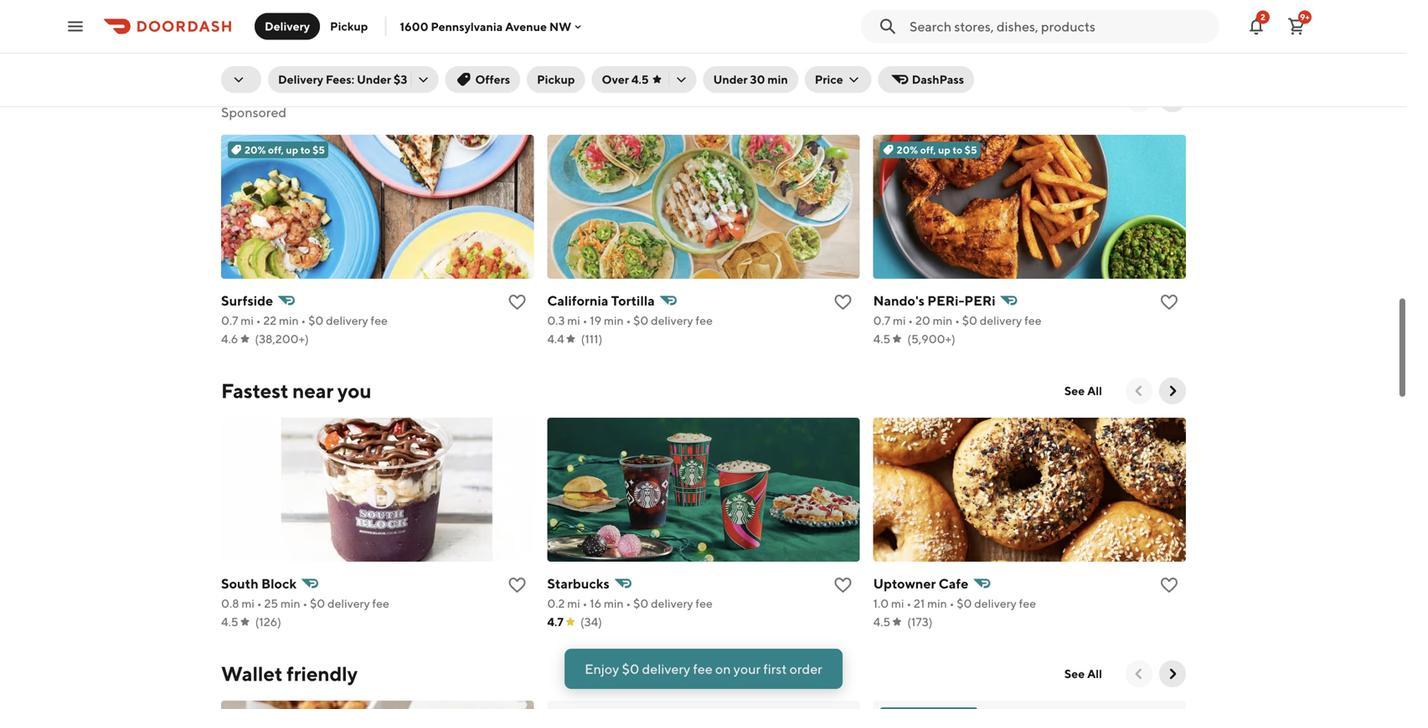 Task type: describe. For each thing, give the bounding box(es) containing it.
fee for (2,100+)
[[1022, 12, 1039, 26]]

0.4 for 0.4 mi • 21 min • $​0 delivery fee
[[874, 12, 892, 26]]

try
[[221, 77, 250, 101]]

• down cafe
[[950, 597, 955, 611]]

mi left 15
[[568, 12, 581, 26]]

delivery for (38,200+)
[[326, 314, 368, 328]]

mi for south block
[[242, 597, 255, 611]]

fee for (126)
[[372, 597, 389, 611]]

fee for (38,200+)
[[371, 314, 388, 328]]

min for (126)
[[281, 597, 300, 611]]

0.8 mi • 25 min • $​0 delivery fee
[[221, 597, 389, 611]]

4.5 for nando's peri-peri
[[874, 332, 891, 346]]

friendly
[[287, 662, 358, 686]]

previous button of carousel image
[[1131, 383, 1148, 400]]

1 previous button of carousel image from the top
[[1131, 90, 1148, 107]]

order
[[790, 661, 823, 677]]

16
[[590, 597, 602, 611]]

uptowner cafe
[[874, 576, 969, 592]]

click to add this store to your saved list image for peri-
[[1159, 292, 1180, 312]]

on
[[716, 661, 731, 677]]

• right 15
[[627, 12, 632, 26]]

wallet friendly
[[221, 662, 358, 686]]

enjoy $0 delivery fee on your first order
[[585, 661, 823, 677]]

(5,900+)
[[908, 332, 956, 346]]

• up (2,100+)
[[909, 12, 914, 26]]

0.8
[[221, 597, 239, 611]]

1.0 mi • 21 min • $​0 delivery fee
[[874, 597, 1036, 611]]

under 30 min
[[713, 72, 788, 86]]

min for (34)
[[604, 597, 624, 611]]

click to add this store to your saved list image for nando's peri-peri
[[833, 292, 853, 312]]

1 0.7 mi • 22 min • $​0 delivery fee from the top
[[221, 10, 388, 24]]

nando's
[[874, 293, 925, 309]]

1 horizontal spatial pickup button
[[527, 66, 585, 93]]

to for nando's peri-peri
[[953, 144, 963, 156]]

$​0 for uptowner cafe
[[957, 597, 972, 611]]

see for wallet friendly
[[1065, 667, 1085, 681]]

(34)
[[580, 615, 602, 629]]

fee for (173)
[[1019, 597, 1036, 611]]

• up "dashpass"
[[952, 12, 957, 26]]

up for surfside
[[286, 144, 298, 156]]

new
[[356, 77, 394, 101]]

• up (38,200+)
[[301, 314, 306, 328]]

• left 25
[[257, 597, 262, 611]]

peri-
[[928, 293, 965, 309]]

0.7 up "4.9" at the top
[[221, 10, 238, 24]]

delivery for (34)
[[651, 597, 693, 611]]

$​0 up delivery fees: under $3
[[308, 10, 324, 24]]

nando's peri-peri
[[874, 293, 996, 309]]

mi for nando's peri-peri
[[893, 314, 906, 328]]

(126)
[[255, 615, 281, 629]]

first
[[764, 661, 787, 677]]

off, for nando's peri-peri
[[920, 144, 936, 156]]

delivery for (126)
[[328, 597, 370, 611]]

20% off, up to $5 for surfside
[[245, 144, 325, 156]]

avenue
[[505, 19, 547, 33]]

sponsored
[[221, 104, 287, 120]]

over 4.5 button
[[592, 66, 697, 93]]

$​0 for south block
[[310, 597, 325, 611]]

4.9
[[221, 29, 238, 43]]

fastest near you link
[[221, 378, 372, 405]]

off, for surfside
[[268, 144, 284, 156]]

Store search: begin typing to search for stores available on DoorDash text field
[[910, 17, 1210, 36]]

over 4.5
[[602, 72, 649, 86]]

(173)
[[908, 615, 933, 629]]

pickup for the pickup button to the right
[[537, 72, 575, 86]]

open menu image
[[65, 16, 85, 36]]

uptowner
[[874, 576, 936, 592]]

0.7 for surfside
[[221, 314, 238, 328]]

0.3
[[547, 314, 565, 328]]

something
[[253, 77, 352, 101]]

0.7 for nando's peri-peri
[[874, 314, 891, 328]]

delivery for (2,100+)
[[977, 12, 1020, 26]]

9+
[[1301, 12, 1310, 22]]

south
[[221, 576, 259, 592]]

20% for surfside
[[245, 144, 266, 156]]

$5 for nando's peri-peri
[[965, 144, 977, 156]]

• up (195)
[[256, 10, 261, 24]]

1 see all link from the top
[[1055, 85, 1113, 112]]

california
[[547, 293, 609, 309]]

4.5 for south block
[[221, 615, 238, 629]]

see all link for fastest near you
[[1055, 378, 1113, 405]]

$​0 for starbucks
[[633, 597, 649, 611]]

all for fastest near you
[[1088, 384, 1103, 398]]

delivery fees: under $3
[[278, 72, 407, 86]]

$3
[[394, 72, 407, 86]]

• left 19
[[583, 314, 588, 328]]

near
[[293, 379, 334, 403]]

mi for surfside
[[241, 314, 254, 328]]

block
[[261, 576, 297, 592]]

$​0 right 15
[[634, 12, 649, 26]]

mi for uptowner cafe
[[891, 597, 904, 611]]

wallet friendly link
[[221, 661, 358, 688]]

4.6 for 0.7 mi • 22 min • $​0 delivery fee
[[221, 332, 238, 346]]

20% for nando's peri-peri
[[897, 144, 918, 156]]

mi up the "dashpass" button
[[894, 12, 907, 26]]

you
[[338, 379, 372, 403]]

see all for wallet friendly
[[1065, 667, 1103, 681]]

9+ button
[[1280, 10, 1314, 43]]

0.4 mi • 21 min • $​0 delivery fee
[[874, 12, 1039, 26]]

• left 15
[[583, 12, 588, 26]]

• down peri-
[[955, 314, 960, 328]]

min up (195)
[[279, 10, 299, 24]]

fastest
[[221, 379, 289, 403]]

20
[[916, 314, 931, 328]]

delivery button
[[255, 13, 320, 40]]

delivery for delivery fees: under $3
[[278, 72, 323, 86]]

click to add this store to your saved list image for cafe
[[1159, 576, 1180, 596]]

california tortilla
[[547, 293, 655, 309]]

0.4 for 0.4 mi • 15 min • $​0 delivery fee
[[547, 12, 566, 26]]

• right 25
[[303, 597, 308, 611]]

cafe
[[939, 576, 969, 592]]



Task type: vqa. For each thing, say whether or not it's contained in the screenshot.
the middle 'bottle'
no



Task type: locate. For each thing, give the bounding box(es) containing it.
0 horizontal spatial off,
[[268, 144, 284, 156]]

4.6 for 0.4 mi • 21 min • $​0 delivery fee
[[874, 31, 891, 44]]

fee
[[371, 10, 388, 24], [696, 12, 714, 26], [1022, 12, 1039, 26], [371, 314, 388, 328], [696, 314, 713, 328], [1025, 314, 1042, 328], [372, 597, 389, 611], [696, 597, 713, 611], [1019, 597, 1036, 611], [693, 661, 713, 677]]

min up (2,100+)
[[930, 12, 950, 26]]

1 vertical spatial previous button of carousel image
[[1131, 666, 1148, 683]]

0 vertical spatial click to add this store to your saved list image
[[833, 292, 853, 312]]

off, down the "dashpass" button
[[920, 144, 936, 156]]

pickup
[[330, 19, 368, 33], [537, 72, 575, 86]]

delivery for (173)
[[975, 597, 1017, 611]]

1 vertical spatial see
[[1065, 384, 1085, 398]]

19
[[590, 314, 602, 328]]

see all for fastest near you
[[1065, 384, 1103, 398]]

0 horizontal spatial $5
[[313, 144, 325, 156]]

up for nando's peri-peri
[[938, 144, 951, 156]]

dashpass button
[[879, 66, 974, 93]]

min inside under 30 min button
[[768, 72, 788, 86]]

$​0 for surfside
[[308, 314, 324, 328]]

0 horizontal spatial 20% off, up to $5
[[245, 144, 325, 156]]

4.5 inside button
[[632, 72, 649, 86]]

1 0.4 from the left
[[547, 12, 566, 26]]

0 vertical spatial pickup button
[[320, 13, 378, 40]]

0 horizontal spatial pickup
[[330, 19, 368, 33]]

3 see all link from the top
[[1055, 661, 1113, 688]]

1 items, open order cart image
[[1287, 16, 1307, 36]]

mi right 1.0 in the right of the page
[[891, 597, 904, 611]]

2 20% off, up to $5 from the left
[[897, 144, 977, 156]]

2 see all link from the top
[[1055, 378, 1113, 405]]

try something new sponsored
[[221, 77, 394, 120]]

pickup button down 'nw'
[[527, 66, 585, 93]]

$​0 down peri
[[962, 314, 978, 328]]

20%
[[245, 144, 266, 156], [897, 144, 918, 156]]

$5 down the "dashpass" button
[[965, 144, 977, 156]]

peri
[[965, 293, 996, 309]]

1 see all from the top
[[1065, 92, 1103, 106]]

2 vertical spatial see all link
[[1055, 661, 1113, 688]]

4.6 down surfside
[[221, 332, 238, 346]]

1 all from the top
[[1088, 92, 1103, 106]]

pickup button
[[320, 13, 378, 40], [527, 66, 585, 93]]

1 20% off, up to $5 from the left
[[245, 144, 325, 156]]

0.3 mi • 19 min • $​0 delivery fee
[[547, 314, 713, 328]]

4.7
[[547, 615, 564, 629]]

2 vertical spatial see all
[[1065, 667, 1103, 681]]

1 vertical spatial see all
[[1065, 384, 1103, 398]]

click to add this store to your saved list image
[[833, 292, 853, 312], [833, 576, 853, 596]]

up down try something new sponsored on the top left of page
[[286, 144, 298, 156]]

2 horizontal spatial 4.6
[[874, 31, 891, 44]]

2 0.4 from the left
[[874, 12, 892, 26]]

offers
[[475, 72, 510, 86]]

2 click to add this store to your saved list image from the top
[[833, 576, 853, 596]]

fees:
[[326, 72, 354, 86]]

min right 20 at the top of page
[[933, 314, 953, 328]]

0 horizontal spatial 20%
[[245, 144, 266, 156]]

off, down sponsored at the left top of page
[[268, 144, 284, 156]]

1 next button of carousel image from the top
[[1165, 90, 1181, 107]]

min right 30
[[768, 72, 788, 86]]

under inside button
[[713, 72, 748, 86]]

min right 15
[[605, 12, 625, 26]]

tortilla
[[611, 293, 655, 309]]

all for wallet friendly
[[1088, 667, 1103, 681]]

2 off, from the left
[[920, 144, 936, 156]]

see all link
[[1055, 85, 1113, 112], [1055, 378, 1113, 405], [1055, 661, 1113, 688]]

click to add this store to your saved list image for block
[[507, 576, 527, 596]]

1 vertical spatial click to add this store to your saved list image
[[833, 576, 853, 596]]

2 see all from the top
[[1065, 384, 1103, 398]]

delivery left the fees: at the left top
[[278, 72, 323, 86]]

1 horizontal spatial pickup
[[537, 72, 575, 86]]

2 $5 from the left
[[965, 144, 977, 156]]

under left $3
[[357, 72, 391, 86]]

1 horizontal spatial $5
[[965, 144, 977, 156]]

$0
[[622, 661, 640, 677]]

0 vertical spatial delivery
[[265, 19, 310, 33]]

mi down surfside
[[241, 314, 254, 328]]

mi right 0.8
[[242, 597, 255, 611]]

• up "something"
[[301, 10, 306, 24]]

1 vertical spatial 0.7 mi • 22 min • $​0 delivery fee
[[221, 314, 388, 328]]

delivery for (5,900+)
[[980, 314, 1022, 328]]

to
[[301, 144, 310, 156], [953, 144, 963, 156]]

next button of carousel image for 2nd previous button of carousel image from the bottom
[[1165, 90, 1181, 107]]

1 vertical spatial 22
[[263, 314, 277, 328]]

2 previous button of carousel image from the top
[[1131, 666, 1148, 683]]

next button of carousel image
[[1165, 90, 1181, 107], [1165, 666, 1181, 683]]

0.7 mi • 22 min • $​0 delivery fee up (38,200+)
[[221, 314, 388, 328]]

• left 20 at the top of page
[[908, 314, 913, 328]]

mi right 0.2 in the bottom left of the page
[[567, 597, 580, 611]]

next button of carousel image for second previous button of carousel image from the top of the page
[[1165, 666, 1181, 683]]

1600 pennsylvania avenue nw button
[[400, 19, 585, 33]]

20% off, up to $5 down "dashpass"
[[897, 144, 977, 156]]

4.5 down 1.0 in the right of the page
[[874, 615, 891, 629]]

2 under from the left
[[713, 72, 748, 86]]

$​0 up (38,200+)
[[308, 314, 324, 328]]

0 vertical spatial see
[[1065, 92, 1085, 106]]

4.5 for uptowner cafe
[[874, 615, 891, 629]]

delivery
[[265, 19, 310, 33], [278, 72, 323, 86]]

min for (5,900+)
[[933, 314, 953, 328]]

15
[[591, 12, 602, 26]]

0.4 mi • 15 min • $​0 delivery fee
[[547, 12, 714, 26]]

3 all from the top
[[1088, 667, 1103, 681]]

1 to from the left
[[301, 144, 310, 156]]

1 20% from the left
[[245, 144, 266, 156]]

4.5 down nando's
[[874, 332, 891, 346]]

21 up (173)
[[914, 597, 925, 611]]

dashpass
[[912, 72, 964, 86]]

2 up from the left
[[938, 144, 951, 156]]

pennsylvania
[[431, 19, 503, 33]]

0 vertical spatial see all
[[1065, 92, 1103, 106]]

0 vertical spatial next button of carousel image
[[1165, 90, 1181, 107]]

delivery right "4.9" at the top
[[265, 19, 310, 33]]

previous button of carousel image
[[1131, 90, 1148, 107], [1131, 666, 1148, 683]]

1 horizontal spatial up
[[938, 144, 951, 156]]

min for (111)
[[604, 314, 624, 328]]

min for (173)
[[928, 597, 947, 611]]

1 vertical spatial see all link
[[1055, 378, 1113, 405]]

(38,200+)
[[255, 332, 309, 346]]

min right 19
[[604, 314, 624, 328]]

delivery for (111)
[[651, 314, 693, 328]]

1 vertical spatial all
[[1088, 384, 1103, 398]]

fee for (111)
[[696, 314, 713, 328]]

4.5
[[632, 72, 649, 86], [874, 332, 891, 346], [221, 615, 238, 629], [874, 615, 891, 629]]

1 vertical spatial pickup button
[[527, 66, 585, 93]]

0 horizontal spatial 4.6
[[221, 332, 238, 346]]

1 up from the left
[[286, 144, 298, 156]]

wallet
[[221, 662, 283, 686]]

• left 16
[[583, 597, 588, 611]]

(195)
[[255, 29, 282, 43]]

20% off, up to $5 down sponsored at the left top of page
[[245, 144, 325, 156]]

(111)
[[581, 332, 603, 346]]

• down uptowner
[[907, 597, 912, 611]]

2 0.7 mi • 22 min • $​0 delivery fee from the top
[[221, 314, 388, 328]]

pickup up delivery fees: under $3
[[330, 19, 368, 33]]

pickup down 'nw'
[[537, 72, 575, 86]]

1 horizontal spatial off,
[[920, 144, 936, 156]]

$​0 up "dashpass"
[[960, 12, 975, 26]]

0.7 mi • 22 min • $​0 delivery fee
[[221, 10, 388, 24], [221, 314, 388, 328]]

2
[[1261, 12, 1266, 22]]

0.7 down nando's
[[874, 314, 891, 328]]

min for (2,100+)
[[930, 12, 950, 26]]

$5 down try something new sponsored on the top left of page
[[313, 144, 325, 156]]

0 vertical spatial all
[[1088, 92, 1103, 106]]

up
[[286, 144, 298, 156], [938, 144, 951, 156]]

delivery
[[326, 10, 368, 24], [652, 12, 694, 26], [977, 12, 1020, 26], [326, 314, 368, 328], [651, 314, 693, 328], [980, 314, 1022, 328], [328, 597, 370, 611], [651, 597, 693, 611], [975, 597, 1017, 611], [642, 661, 691, 677]]

0 horizontal spatial up
[[286, 144, 298, 156]]

1 horizontal spatial 0.4
[[874, 12, 892, 26]]

20% off, up to $5
[[245, 144, 325, 156], [897, 144, 977, 156]]

1 22 from the top
[[263, 10, 277, 24]]

2 vertical spatial all
[[1088, 667, 1103, 681]]

mi left delivery button
[[241, 10, 254, 24]]

0.7 down surfside
[[221, 314, 238, 328]]

2 see from the top
[[1065, 384, 1085, 398]]

to for surfside
[[301, 144, 310, 156]]

price button
[[805, 66, 872, 93]]

nw
[[549, 19, 572, 33]]

2 to from the left
[[953, 144, 963, 156]]

click to add this store to your saved list image
[[1159, 0, 1180, 11], [507, 292, 527, 312], [1159, 292, 1180, 312], [507, 576, 527, 596], [1159, 576, 1180, 596]]

1 vertical spatial pickup
[[537, 72, 575, 86]]

price
[[815, 72, 843, 86]]

1 horizontal spatial under
[[713, 72, 748, 86]]

0.2
[[547, 597, 565, 611]]

mi for california tortilla
[[567, 314, 580, 328]]

4.4
[[547, 332, 564, 346]]

20% down sponsored at the left top of page
[[245, 144, 266, 156]]

1600
[[400, 19, 429, 33]]

see for fastest near you
[[1065, 384, 1085, 398]]

to down "dashpass"
[[953, 144, 963, 156]]

all
[[1088, 92, 1103, 106], [1088, 384, 1103, 398], [1088, 667, 1103, 681]]

min for (38,200+)
[[279, 314, 299, 328]]

• right 16
[[626, 597, 631, 611]]

4.5 right over
[[632, 72, 649, 86]]

1 horizontal spatial 4.6
[[547, 31, 564, 44]]

1 $5 from the left
[[313, 144, 325, 156]]

see all link for wallet friendly
[[1055, 661, 1113, 688]]

click to add this store to your saved list image left nando's
[[833, 292, 853, 312]]

up down "dashpass"
[[938, 144, 951, 156]]

22 up (195)
[[263, 10, 277, 24]]

$5
[[313, 144, 325, 156], [965, 144, 977, 156]]

click to add this store to your saved list image for uptowner cafe
[[833, 576, 853, 596]]

4.6 right avenue
[[547, 31, 564, 44]]

0 vertical spatial pickup
[[330, 19, 368, 33]]

0.4 right avenue
[[547, 12, 566, 26]]

0.4 up the "dashpass" button
[[874, 12, 892, 26]]

0 vertical spatial 0.7 mi • 22 min • $​0 delivery fee
[[221, 10, 388, 24]]

22 up (38,200+)
[[263, 314, 277, 328]]

2 next button of carousel image from the top
[[1165, 666, 1181, 683]]

0 horizontal spatial under
[[357, 72, 391, 86]]

0.7
[[221, 10, 238, 24], [221, 314, 238, 328], [874, 314, 891, 328]]

3 see all from the top
[[1065, 667, 1103, 681]]

1 vertical spatial delivery
[[278, 72, 323, 86]]

your
[[734, 661, 761, 677]]

to down try something new sponsored on the top left of page
[[301, 144, 310, 156]]

south block
[[221, 576, 297, 592]]

21
[[917, 12, 928, 26], [914, 597, 925, 611]]

over
[[602, 72, 629, 86]]

0.2 mi • 16 min • $​0 delivery fee
[[547, 597, 713, 611]]

0 horizontal spatial 0.4
[[547, 12, 566, 26]]

22
[[263, 10, 277, 24], [263, 314, 277, 328]]

4.5 down 0.8
[[221, 615, 238, 629]]

click to add this store to your saved list image left uptowner
[[833, 576, 853, 596]]

0 horizontal spatial to
[[301, 144, 310, 156]]

2 20% from the left
[[897, 144, 918, 156]]

25
[[264, 597, 278, 611]]

0.7 mi • 20 min • $​0 delivery fee
[[874, 314, 1042, 328]]

under left 30
[[713, 72, 748, 86]]

1 click to add this store to your saved list image from the top
[[833, 292, 853, 312]]

delivery for delivery
[[265, 19, 310, 33]]

21 for (173)
[[914, 597, 925, 611]]

20% off, up to $5 for nando's peri-peri
[[897, 144, 977, 156]]

fee for (5,900+)
[[1025, 314, 1042, 328]]

0.4
[[547, 12, 566, 26], [874, 12, 892, 26]]

next button of carousel image
[[1165, 383, 1181, 400]]

1600 pennsylvania avenue nw
[[400, 19, 572, 33]]

surfside
[[221, 293, 273, 309]]

$​0 down tortilla
[[634, 314, 649, 328]]

offers button
[[445, 66, 520, 93]]

min up (173)
[[928, 597, 947, 611]]

see all
[[1065, 92, 1103, 106], [1065, 384, 1103, 398], [1065, 667, 1103, 681]]

20% down the "dashpass" button
[[897, 144, 918, 156]]

$​0 for nando's peri-peri
[[962, 314, 978, 328]]

2 22 from the top
[[263, 314, 277, 328]]

$​0 right 25
[[310, 597, 325, 611]]

0 vertical spatial previous button of carousel image
[[1131, 90, 1148, 107]]

0.7 mi • 22 min • $​0 delivery fee up (195)
[[221, 10, 388, 24]]

mi down nando's
[[893, 314, 906, 328]]

enjoy
[[585, 661, 619, 677]]

3 see from the top
[[1065, 667, 1085, 681]]

0 vertical spatial 21
[[917, 12, 928, 26]]

notification bell image
[[1247, 16, 1267, 36]]

fee for (34)
[[696, 597, 713, 611]]

1 vertical spatial next button of carousel image
[[1165, 666, 1181, 683]]

mi right 0.3
[[567, 314, 580, 328]]

21 up (2,100+)
[[917, 12, 928, 26]]

•
[[256, 10, 261, 24], [301, 10, 306, 24], [583, 12, 588, 26], [627, 12, 632, 26], [909, 12, 914, 26], [952, 12, 957, 26], [256, 314, 261, 328], [301, 314, 306, 328], [583, 314, 588, 328], [626, 314, 631, 328], [908, 314, 913, 328], [955, 314, 960, 328], [257, 597, 262, 611], [303, 597, 308, 611], [583, 597, 588, 611], [626, 597, 631, 611], [907, 597, 912, 611], [950, 597, 955, 611]]

30
[[750, 72, 765, 86]]

under 30 min button
[[703, 66, 798, 93]]

$5 for surfside
[[313, 144, 325, 156]]

1 horizontal spatial 20% off, up to $5
[[897, 144, 977, 156]]

0 horizontal spatial pickup button
[[320, 13, 378, 40]]

• down surfside
[[256, 314, 261, 328]]

min up (38,200+)
[[279, 314, 299, 328]]

1 horizontal spatial 20%
[[897, 144, 918, 156]]

• down tortilla
[[626, 314, 631, 328]]

0 vertical spatial see all link
[[1055, 85, 1113, 112]]

mi for starbucks
[[567, 597, 580, 611]]

pickup button up delivery fees: under $3
[[320, 13, 378, 40]]

$​0 right 16
[[633, 597, 649, 611]]

$​0 for california tortilla
[[634, 314, 649, 328]]

1 see from the top
[[1065, 92, 1085, 106]]

min
[[279, 10, 299, 24], [605, 12, 625, 26], [930, 12, 950, 26], [768, 72, 788, 86], [279, 314, 299, 328], [604, 314, 624, 328], [933, 314, 953, 328], [281, 597, 300, 611], [604, 597, 624, 611], [928, 597, 947, 611]]

min right 25
[[281, 597, 300, 611]]

starbucks
[[547, 576, 610, 592]]

1 off, from the left
[[268, 144, 284, 156]]

21 for (2,100+)
[[917, 12, 928, 26]]

2 vertical spatial see
[[1065, 667, 1085, 681]]

1 vertical spatial 21
[[914, 597, 925, 611]]

1 horizontal spatial to
[[953, 144, 963, 156]]

pickup for the leftmost the pickup button
[[330, 19, 368, 33]]

(2,100+)
[[907, 31, 952, 44]]

0 vertical spatial 22
[[263, 10, 277, 24]]

min right 16
[[604, 597, 624, 611]]

1.0
[[874, 597, 889, 611]]

fastest near you
[[221, 379, 372, 403]]

2 all from the top
[[1088, 384, 1103, 398]]

4.6 left (2,100+)
[[874, 31, 891, 44]]

$​0 down cafe
[[957, 597, 972, 611]]

delivery inside delivery button
[[265, 19, 310, 33]]

1 under from the left
[[357, 72, 391, 86]]



